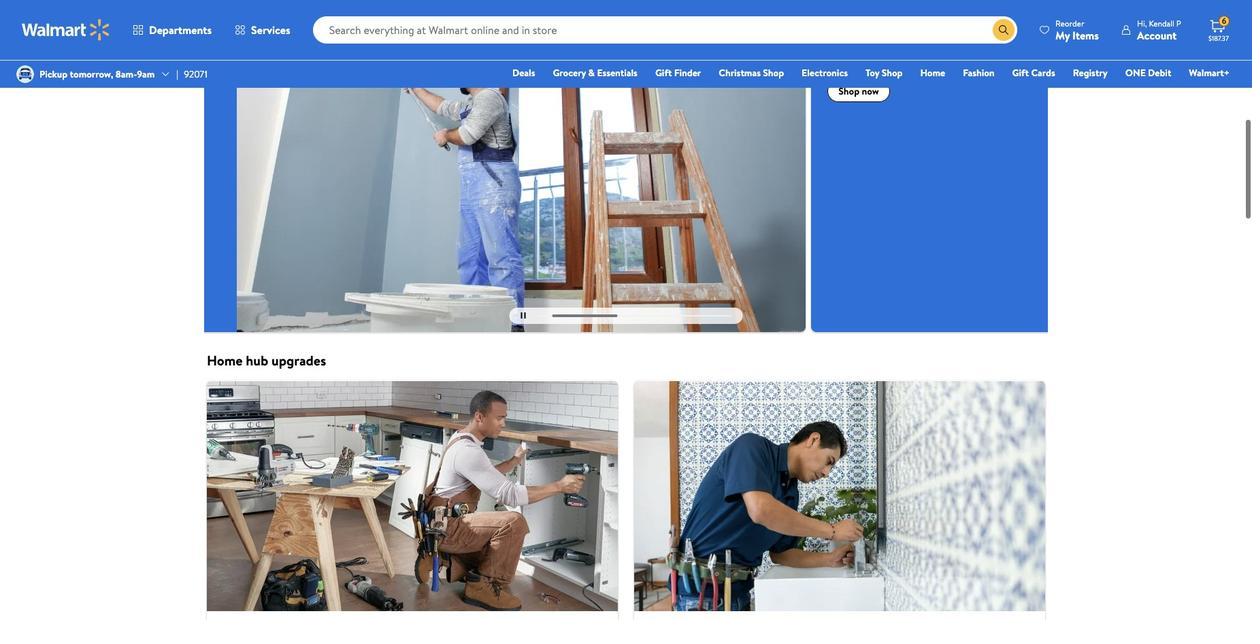 Task type: locate. For each thing, give the bounding box(es) containing it.
walmart image
[[22, 19, 110, 41]]

0 horizontal spatial home
[[207, 351, 243, 370]]

9am
[[137, 67, 155, 81]]

gift for gift finder
[[656, 66, 672, 80]]

one
[[1126, 66, 1146, 80]]

flooring
[[846, 27, 903, 50]]

shop right toy
[[882, 66, 903, 80]]

2 list item from the left
[[626, 380, 1054, 620]]

6 $187.37
[[1209, 15, 1230, 43]]

pickup tomorrow, 8am-9am
[[39, 67, 155, 81]]

my
[[1056, 28, 1070, 43]]

step
[[752, 27, 784, 50]]

deals link
[[507, 65, 542, 80]]

pause image
[[521, 313, 526, 319]]

0 vertical spatial home
[[921, 66, 946, 80]]

services
[[251, 22, 290, 37]]

list item
[[199, 380, 626, 620], [626, 380, 1054, 620]]

one debit link
[[1120, 65, 1178, 80]]

home for home hub upgrades
[[207, 351, 243, 370]]

shop for toy shop
[[882, 66, 903, 80]]

step up your flooring style you'll love, without all the legwork
[[752, 27, 938, 69]]

search icon image
[[999, 25, 1010, 35]]

shop inside "link"
[[882, 66, 903, 80]]

hi, kendall p account
[[1138, 17, 1182, 43]]

shop
[[763, 66, 784, 80], [882, 66, 903, 80], [763, 84, 784, 98]]

gift cards link
[[1007, 65, 1062, 80]]

1 vertical spatial home
[[207, 351, 243, 370]]

services button
[[223, 14, 302, 46]]

electronics
[[802, 66, 848, 80]]

cards
[[1032, 66, 1056, 80]]

up
[[788, 27, 806, 50]]

1 gift from the left
[[656, 66, 672, 80]]

finder
[[675, 66, 701, 80]]

tomorrow,
[[70, 67, 113, 81]]

gift left finder
[[656, 66, 672, 80]]

1 horizontal spatial gift
[[1013, 66, 1029, 80]]

home right 'the'
[[921, 66, 946, 80]]

the
[[882, 54, 898, 69]]

gift finder
[[656, 66, 701, 80]]

legwork
[[900, 54, 938, 69]]

gift finder link
[[649, 65, 708, 80]]

registry link
[[1067, 65, 1114, 80]]

 image
[[16, 65, 34, 83]]

fashion
[[964, 66, 995, 80]]

gift
[[656, 66, 672, 80], [1013, 66, 1029, 80]]

6
[[1223, 15, 1227, 27]]

gift left cards at the right top of page
[[1013, 66, 1029, 80]]

christmas shop link
[[713, 65, 791, 80]]

shop up shop now link
[[763, 66, 784, 80]]

shop for christmas shop
[[763, 66, 784, 80]]

now
[[786, 84, 803, 98]]

debit
[[1149, 66, 1172, 80]]

1 horizontal spatial home
[[921, 66, 946, 80]]

home for home
[[921, 66, 946, 80]]

home
[[921, 66, 946, 80], [207, 351, 243, 370]]

grocery & essentials link
[[547, 65, 644, 80]]

christmas
[[719, 66, 761, 80]]

registry
[[1073, 66, 1108, 80]]

home left 'hub'
[[207, 351, 243, 370]]

christmas shop
[[719, 66, 784, 80]]

hi,
[[1138, 17, 1148, 29]]

|
[[177, 67, 178, 81]]

shop left now
[[763, 84, 784, 98]]

2 gift from the left
[[1013, 66, 1029, 80]]

Walmart Site-Wide search field
[[313, 16, 1018, 44]]

gift for gift cards
[[1013, 66, 1029, 80]]

essentials
[[597, 66, 638, 80]]

list
[[199, 380, 1054, 620]]

0 horizontal spatial gift
[[656, 66, 672, 80]]

home hub upgrades
[[207, 351, 326, 370]]

Search search field
[[313, 16, 1018, 44]]

$187.37
[[1209, 33, 1230, 43]]

p
[[1177, 17, 1182, 29]]

you'll
[[778, 54, 803, 69]]

deals
[[513, 66, 535, 80]]



Task type: describe. For each thing, give the bounding box(es) containing it.
toy shop
[[866, 66, 903, 80]]

| 92071
[[177, 67, 208, 81]]

gift cards
[[1013, 66, 1056, 80]]

grocery & essentials
[[553, 66, 638, 80]]

toy
[[866, 66, 880, 80]]

shop now
[[763, 84, 803, 98]]

account
[[1138, 28, 1177, 43]]

departments
[[149, 22, 212, 37]]

shop now link
[[752, 80, 814, 102]]

departments button
[[121, 14, 223, 46]]

home link
[[915, 65, 952, 80]]

hub
[[246, 351, 268, 370]]

all
[[869, 54, 879, 69]]

1 list item from the left
[[199, 380, 626, 620]]

pickup
[[39, 67, 68, 81]]

upgrades
[[272, 351, 326, 370]]

reorder my items
[[1056, 17, 1100, 43]]

reorder
[[1056, 17, 1085, 29]]

92071
[[184, 67, 208, 81]]

walmart+
[[1190, 66, 1230, 80]]

love,
[[806, 54, 828, 69]]

carousel controls navigation
[[510, 308, 743, 324]]

fashion link
[[957, 65, 1001, 80]]

your
[[810, 27, 842, 50]]

kendall
[[1150, 17, 1175, 29]]

8am-
[[116, 67, 137, 81]]

one debit
[[1126, 66, 1172, 80]]

electronics link
[[796, 65, 854, 80]]

walmart+ link
[[1184, 65, 1236, 80]]

style
[[752, 54, 775, 69]]

items
[[1073, 28, 1100, 43]]

&
[[589, 66, 595, 80]]

grocery
[[553, 66, 586, 80]]

toy shop link
[[860, 65, 909, 80]]

without
[[830, 54, 866, 69]]



Task type: vqa. For each thing, say whether or not it's contained in the screenshot.
want related to item?
no



